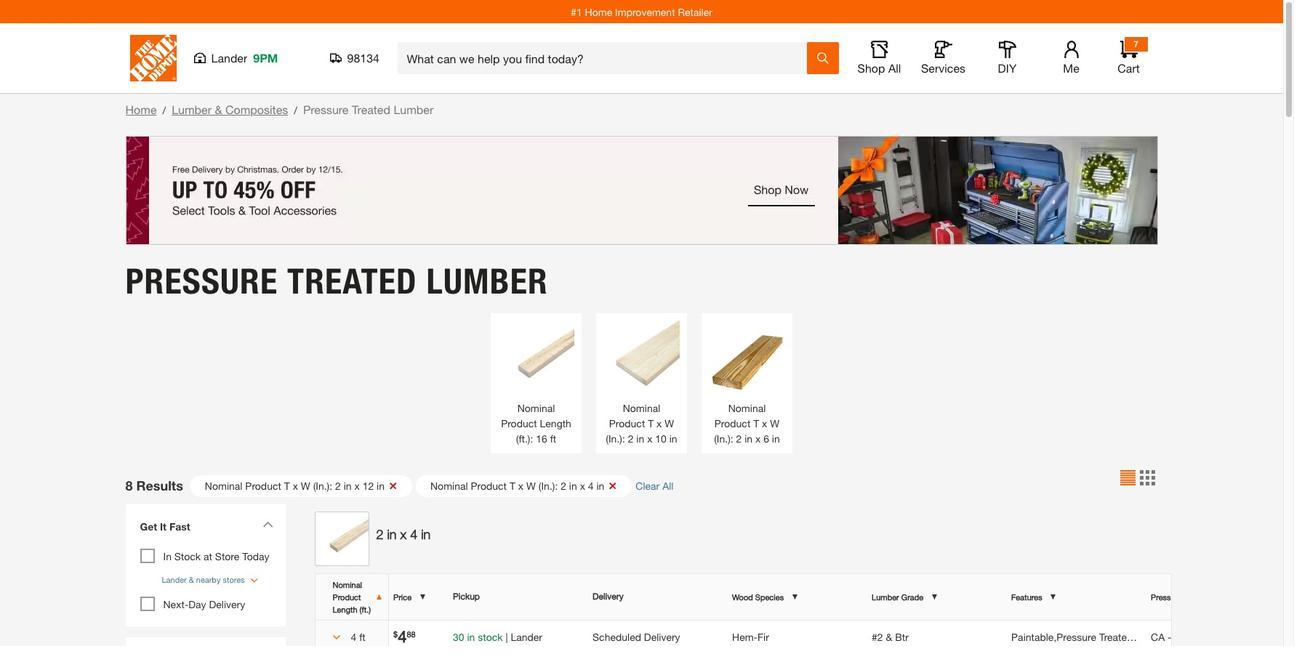 Task type: describe. For each thing, give the bounding box(es) containing it.
2 vertical spatial lander
[[511, 631, 543, 643]]

lumber grade
[[872, 592, 924, 602]]

-
[[1168, 631, 1172, 643]]

ca
[[1151, 631, 1165, 643]]

all for clear all
[[663, 480, 674, 492]]

10
[[656, 432, 667, 445]]

next-day delivery
[[163, 599, 245, 611]]

88
[[407, 630, 416, 639]]

nominal product t x w (in.): 2 in x 10 in image
[[604, 320, 680, 397]]

home link
[[125, 103, 157, 116]]

it
[[160, 520, 167, 533]]

nominal product t x w (in.): 2 in x 10 in link
[[604, 320, 680, 446]]

pressure for pressure treatment chemical
[[1151, 592, 1183, 602]]

#2
[[872, 631, 884, 643]]

nominal for nominal product t x w (in.): 2 in x 10 in
[[623, 402, 661, 414]]

ft inside button
[[359, 631, 366, 643]]

hem-
[[733, 631, 758, 643]]

1 / from the left
[[163, 104, 166, 116]]

(in.): for 12
[[313, 480, 333, 492]]

2 for 10
[[628, 432, 634, 445]]

& for lander & nearby stores
[[189, 575, 194, 584]]

next-
[[163, 599, 189, 611]]

$ 4 88
[[394, 627, 416, 646]]

in
[[163, 550, 172, 563]]

caret icon image
[[262, 521, 273, 528]]

#2 & btr
[[872, 631, 909, 643]]

day
[[189, 599, 206, 611]]

cart
[[1118, 61, 1140, 75]]

sponsored banner image
[[125, 136, 1158, 245]]

paintable,pressure treated,stainable
[[1012, 631, 1179, 643]]

length for (ft.)
[[333, 605, 358, 614]]

features
[[1012, 592, 1043, 602]]

w for 10
[[665, 417, 674, 430]]

grade
[[902, 592, 924, 602]]

0 horizontal spatial home
[[125, 103, 157, 116]]

today
[[242, 550, 269, 563]]

me button
[[1049, 41, 1095, 76]]

nominal product t x w (in.): 2 in x 12 in
[[205, 480, 385, 492]]

pressure treatment chemical
[[1151, 592, 1253, 602]]

in stock at store today
[[163, 550, 269, 563]]

lander 9pm
[[211, 51, 278, 65]]

shop
[[858, 61, 886, 75]]

6
[[764, 432, 770, 445]]

lander for lander 9pm
[[211, 51, 248, 65]]

btr
[[896, 631, 909, 643]]

pressure treated lumber
[[125, 260, 548, 302]]

product for nominal product t x w (in.): 2 in x 10 in
[[609, 417, 645, 430]]

get
[[140, 520, 157, 533]]

services button
[[921, 41, 967, 76]]

(in.): for 4
[[539, 480, 558, 492]]

w for 4
[[527, 480, 536, 492]]

fast
[[169, 520, 190, 533]]

nominal product length (ft.)
[[333, 580, 371, 614]]

4 left clear
[[588, 480, 594, 492]]

stores
[[223, 575, 245, 584]]

improvement
[[615, 5, 675, 18]]

next-day delivery link
[[163, 599, 245, 611]]

all for shop all
[[889, 61, 902, 75]]

$
[[394, 630, 398, 639]]

treatment
[[1185, 592, 1219, 602]]

2 for 12
[[335, 480, 341, 492]]

nominal product t x w (in.): 2 in x 10 in
[[606, 402, 678, 445]]

1 horizontal spatial &
[[215, 103, 222, 116]]

(in.): for 6
[[714, 432, 734, 445]]

nominal product t x w (in.): 2 in x 12 in button
[[190, 475, 412, 497]]

#1
[[571, 5, 582, 18]]

product for nominal product length (ft.): 16 ft
[[501, 417, 537, 430]]

nominal product length (ft.): 16 ft link
[[498, 320, 575, 446]]

t for 10
[[648, 417, 654, 430]]

get it fast
[[140, 520, 190, 533]]

8 results
[[125, 478, 183, 494]]

diy
[[998, 61, 1017, 75]]

length for (ft.):
[[540, 417, 572, 430]]

me
[[1064, 61, 1080, 75]]

shop all
[[858, 61, 902, 75]]

& for #2 & btr
[[886, 631, 893, 643]]

#1 home improvement retailer
[[571, 5, 713, 18]]

product for nominal product length (ft.)
[[333, 592, 361, 602]]

chemical
[[1221, 592, 1253, 602]]

clear
[[636, 480, 660, 492]]

lander & nearby stores
[[162, 575, 245, 584]]

services
[[922, 61, 966, 75]]

home / lumber & composites / pressure treated lumber
[[125, 103, 434, 116]]

nominal for nominal product length (ft.)
[[333, 580, 362, 590]]

results
[[136, 478, 183, 494]]

product for nominal product t x w (in.): 2 in x 4 in
[[471, 480, 507, 492]]

12
[[363, 480, 374, 492]]

(in.): for 10
[[606, 432, 625, 445]]

store
[[215, 550, 240, 563]]

8
[[125, 478, 133, 494]]

pickup
[[453, 591, 480, 602]]

t for 6
[[754, 417, 760, 430]]

30
[[453, 631, 465, 643]]

4 down price
[[398, 627, 407, 646]]

price
[[394, 592, 412, 602]]



Task type: locate. For each thing, give the bounding box(es) containing it.
nominal for nominal product t x w (in.): 2 in x 6 in
[[729, 402, 766, 414]]

lander
[[211, 51, 248, 65], [162, 575, 187, 584], [511, 631, 543, 643]]

0 horizontal spatial ft
[[359, 631, 366, 643]]

lumber & composites link
[[172, 103, 288, 116]]

98134
[[347, 51, 380, 65]]

1 vertical spatial length
[[333, 605, 358, 614]]

ft right 16
[[550, 432, 557, 445]]

(in.): inside nominal product t x w (in.): 2 in x 10 in
[[606, 432, 625, 445]]

/ right home link
[[163, 104, 166, 116]]

nominal
[[518, 402, 555, 414], [623, 402, 661, 414], [729, 402, 766, 414], [205, 480, 243, 492], [431, 480, 468, 492], [333, 580, 362, 590]]

w down nominal product t x w (in.): 2 in x 6 in 'image'
[[770, 417, 780, 430]]

product for nominal product t x w (in.): 2 in x 6 in
[[715, 417, 751, 430]]

nominal product t x w (in.): 2 in x 6 in image
[[709, 320, 786, 397]]

1 horizontal spatial pressure
[[303, 103, 349, 116]]

9pm
[[253, 51, 278, 65]]

lander left 9pm
[[211, 51, 248, 65]]

azole
[[1212, 631, 1237, 643]]

(in.): left 12
[[313, 480, 333, 492]]

lander down in
[[162, 575, 187, 584]]

delivery up scheduled in the bottom left of the page
[[593, 591, 624, 602]]

product inside "nominal product t x w (in.): 2 in x 6 in"
[[715, 417, 751, 430]]

caret image
[[333, 634, 340, 642]]

& left nearby on the bottom left of page
[[189, 575, 194, 584]]

shop all button
[[856, 41, 903, 76]]

0 horizontal spatial /
[[163, 104, 166, 116]]

w inside "nominal product t x w (in.): 2 in x 6 in"
[[770, 417, 780, 430]]

pressure for pressure treated lumber
[[125, 260, 278, 302]]

product inside "nominal product length (ft.): 16 ft"
[[501, 417, 537, 430]]

t for 4
[[510, 480, 516, 492]]

2 for 6
[[737, 432, 742, 445]]

2 left 10
[[628, 432, 634, 445]]

at
[[204, 550, 212, 563]]

scheduled
[[593, 631, 642, 643]]

(in.): inside "nominal product t x w (in.): 2 in x 6 in"
[[714, 432, 734, 445]]

wood species
[[733, 592, 784, 602]]

nominal product t x w (in.): 2 in x 4 in
[[431, 480, 605, 492]]

0 horizontal spatial all
[[663, 480, 674, 492]]

the home depot logo image
[[130, 35, 176, 81]]

nearby
[[196, 575, 221, 584]]

ft
[[550, 432, 557, 445], [359, 631, 366, 643]]

2 / from the left
[[294, 104, 297, 116]]

species
[[756, 592, 784, 602]]

0 horizontal spatial pressure
[[125, 260, 278, 302]]

pressure
[[303, 103, 349, 116], [125, 260, 278, 302], [1151, 592, 1183, 602]]

copper
[[1175, 631, 1209, 643]]

(ft.):
[[516, 432, 533, 445]]

home
[[585, 5, 613, 18], [125, 103, 157, 116]]

w down (ft.):
[[527, 480, 536, 492]]

nominal up 16
[[518, 402, 555, 414]]

2 vertical spatial pressure
[[1151, 592, 1183, 602]]

length left (ft.)
[[333, 605, 358, 614]]

2 down "nominal product length (ft.): 16 ft"
[[561, 480, 567, 492]]

all right clear
[[663, 480, 674, 492]]

nominal product length (ft.): 16 ft
[[501, 402, 572, 445]]

t inside nominal product t x w (in.): 2 in x 10 in
[[648, 417, 654, 430]]

(in.): left 6
[[714, 432, 734, 445]]

wood
[[733, 592, 753, 602]]

length inside nominal product length (ft.)
[[333, 605, 358, 614]]

delivery right scheduled in the bottom left of the page
[[644, 631, 681, 643]]

(in.): left 10
[[606, 432, 625, 445]]

& left composites
[[215, 103, 222, 116]]

w for 6
[[770, 417, 780, 430]]

get it fast link
[[133, 512, 278, 545]]

lander for lander & nearby stores
[[162, 575, 187, 584]]

1 horizontal spatial length
[[540, 417, 572, 430]]

0 vertical spatial all
[[889, 61, 902, 75]]

4
[[588, 480, 594, 492], [410, 527, 418, 542], [398, 627, 407, 646], [351, 631, 357, 643]]

(ft.)
[[360, 605, 371, 614]]

https://images.thdstatic.com/productimages/4f6b481e d93a 42d2 835d 739c7b26a3f5/svn/brown prowood decking 106147 64_100.jpg image
[[315, 512, 369, 566]]

clear all
[[636, 480, 674, 492]]

all
[[889, 61, 902, 75], [663, 480, 674, 492]]

1 horizontal spatial home
[[585, 5, 613, 18]]

stock
[[478, 631, 503, 643]]

1 vertical spatial all
[[663, 480, 674, 492]]

home right #1
[[585, 5, 613, 18]]

nominal up get it fast link
[[205, 480, 243, 492]]

0 vertical spatial &
[[215, 103, 222, 116]]

2 for 4
[[561, 480, 567, 492]]

4 up price
[[410, 527, 418, 542]]

1 horizontal spatial ft
[[550, 432, 557, 445]]

composites
[[225, 103, 288, 116]]

clear all button
[[636, 479, 685, 494]]

nominal product t x w (in.): 2 in x 4 in button
[[416, 475, 632, 497]]

nominal product length (ft.): 16 ft image
[[498, 320, 575, 397]]

2 horizontal spatial pressure
[[1151, 592, 1183, 602]]

0 vertical spatial treated
[[352, 103, 391, 116]]

2
[[628, 432, 634, 445], [737, 432, 742, 445], [335, 480, 341, 492], [561, 480, 567, 492], [376, 527, 384, 542]]

2 horizontal spatial delivery
[[644, 631, 681, 643]]

1 vertical spatial &
[[189, 575, 194, 584]]

nominal product t x w (in.): 2 in x 6 in link
[[709, 320, 786, 446]]

0 horizontal spatial lander
[[162, 575, 187, 584]]

product
[[501, 417, 537, 430], [609, 417, 645, 430], [715, 417, 751, 430], [245, 480, 281, 492], [471, 480, 507, 492], [333, 592, 361, 602]]

2 inside "nominal product t x w (in.): 2 in x 6 in"
[[737, 432, 742, 445]]

nominal for nominal product t x w (in.): 2 in x 12 in
[[205, 480, 243, 492]]

1 vertical spatial lander
[[162, 575, 187, 584]]

all inside clear all button
[[663, 480, 674, 492]]

w up 10
[[665, 417, 674, 430]]

0 vertical spatial lander
[[211, 51, 248, 65]]

nominal up 2 in x 4 in
[[431, 480, 468, 492]]

lander right the |
[[511, 631, 543, 643]]

w inside nominal product t x w (in.): 2 in x 10 in
[[665, 417, 674, 430]]

nominal inside "nominal product length (ft.): 16 ft"
[[518, 402, 555, 414]]

2 horizontal spatial lander
[[511, 631, 543, 643]]

4 ft
[[351, 631, 366, 643]]

product inside nominal product t x w (in.): 2 in x 10 in
[[609, 417, 645, 430]]

1 vertical spatial ft
[[359, 631, 366, 643]]

w left 12
[[301, 480, 310, 492]]

nominal for nominal product length (ft.): 16 ft
[[518, 402, 555, 414]]

4 ft button
[[326, 630, 378, 645]]

2 right https://images.thdstatic.com/productimages/4f6b481e d93a 42d2 835d 739c7b26a3f5/svn/brown prowood decking 106147 64_100.jpg
[[376, 527, 384, 542]]

2 in x 4 in
[[376, 527, 431, 542]]

2 left 12
[[335, 480, 341, 492]]

scheduled delivery
[[593, 631, 681, 643]]

(in.): down 16
[[539, 480, 558, 492]]

30 in stock | lander
[[453, 631, 543, 643]]

0 horizontal spatial &
[[189, 575, 194, 584]]

length up 16
[[540, 417, 572, 430]]

What can we help you find today? search field
[[407, 43, 806, 73]]

delivery
[[593, 591, 624, 602], [209, 599, 245, 611], [644, 631, 681, 643]]

retailer
[[678, 5, 713, 18]]

delivery down stores
[[209, 599, 245, 611]]

(in.):
[[606, 432, 625, 445], [714, 432, 734, 445], [313, 480, 333, 492], [539, 480, 558, 492]]

length inside "nominal product length (ft.): 16 ft"
[[540, 417, 572, 430]]

nominal product t x w (in.): 2 in x 6 in
[[714, 402, 780, 445]]

1 horizontal spatial /
[[294, 104, 297, 116]]

nominal for nominal product t x w (in.): 2 in x 4 in
[[431, 480, 468, 492]]

1 vertical spatial home
[[125, 103, 157, 116]]

0 horizontal spatial length
[[333, 605, 358, 614]]

all right shop
[[889, 61, 902, 75]]

ft inside "nominal product length (ft.): 16 ft"
[[550, 432, 557, 445]]

cart 7
[[1118, 39, 1140, 75]]

t for 12
[[284, 480, 290, 492]]

ft right caret icon
[[359, 631, 366, 643]]

1 horizontal spatial delivery
[[593, 591, 624, 602]]

0 horizontal spatial delivery
[[209, 599, 245, 611]]

1 horizontal spatial all
[[889, 61, 902, 75]]

0 vertical spatial length
[[540, 417, 572, 430]]

nominal inside "nominal product t x w (in.): 2 in x 6 in"
[[729, 402, 766, 414]]

0 vertical spatial home
[[585, 5, 613, 18]]

treated,stainable
[[1100, 631, 1179, 643]]

7
[[1134, 39, 1139, 49]]

nominal up 6
[[729, 402, 766, 414]]

w for 12
[[301, 480, 310, 492]]

product inside nominal product length (ft.)
[[333, 592, 361, 602]]

nominal inside nominal product t x w (in.): 2 in x 10 in
[[623, 402, 661, 414]]

ca - copper azole
[[1151, 631, 1237, 643]]

2 vertical spatial &
[[886, 631, 893, 643]]

nominal up 10
[[623, 402, 661, 414]]

all inside the shop all button
[[889, 61, 902, 75]]

&
[[215, 103, 222, 116], [189, 575, 194, 584], [886, 631, 893, 643]]

home down the home depot logo at the left top
[[125, 103, 157, 116]]

paintable,pressure
[[1012, 631, 1097, 643]]

2 inside nominal product t x w (in.): 2 in x 10 in
[[628, 432, 634, 445]]

1 vertical spatial treated
[[287, 260, 417, 302]]

16
[[536, 432, 548, 445]]

0 vertical spatial ft
[[550, 432, 557, 445]]

in stock at store today link
[[163, 550, 269, 563]]

t inside "nominal product t x w (in.): 2 in x 6 in"
[[754, 417, 760, 430]]

treated
[[352, 103, 391, 116], [287, 260, 417, 302]]

1 horizontal spatial lander
[[211, 51, 248, 65]]

& right #2 in the bottom right of the page
[[886, 631, 893, 643]]

stock
[[174, 550, 201, 563]]

2 left 6
[[737, 432, 742, 445]]

product for nominal product t x w (in.): 2 in x 12 in
[[245, 480, 281, 492]]

2 horizontal spatial &
[[886, 631, 893, 643]]

nominal up (ft.)
[[333, 580, 362, 590]]

0 vertical spatial pressure
[[303, 103, 349, 116]]

lumber
[[172, 103, 212, 116], [394, 103, 434, 116], [427, 260, 548, 302], [872, 592, 900, 602]]

hem-fir
[[733, 631, 769, 643]]

1 vertical spatial pressure
[[125, 260, 278, 302]]

diy button
[[985, 41, 1031, 76]]

4 right caret icon
[[351, 631, 357, 643]]

|
[[506, 631, 508, 643]]

t
[[648, 417, 654, 430], [754, 417, 760, 430], [284, 480, 290, 492], [510, 480, 516, 492]]

nominal inside nominal product length (ft.)
[[333, 580, 362, 590]]

/ right composites
[[294, 104, 297, 116]]



Task type: vqa. For each thing, say whether or not it's contained in the screenshot.
the right Holiday
no



